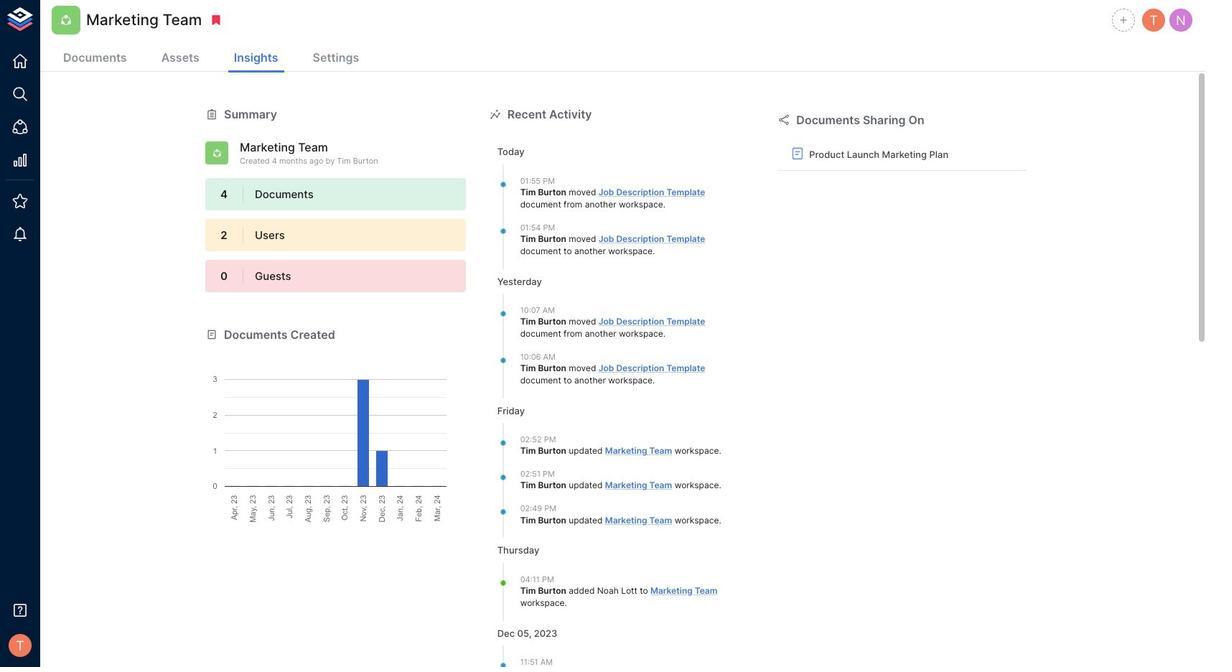 Task type: locate. For each thing, give the bounding box(es) containing it.
remove bookmark image
[[210, 14, 223, 27]]



Task type: describe. For each thing, give the bounding box(es) containing it.
a chart. image
[[205, 343, 466, 523]]

a chart. element
[[205, 343, 466, 523]]



Task type: vqa. For each thing, say whether or not it's contained in the screenshot.
Favorite icon to the bottom
no



